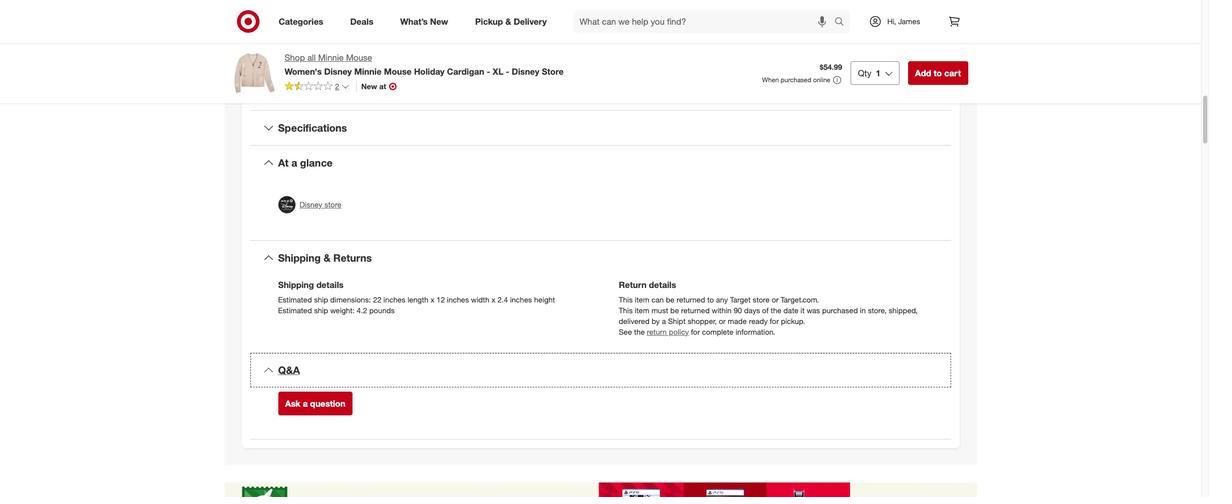 Task type: vqa. For each thing, say whether or not it's contained in the screenshot.
bottommost the 'items'
no



Task type: describe. For each thing, give the bounding box(es) containing it.
all
[[307, 52, 316, 63]]

disney inside button
[[300, 200, 322, 209]]

at a glance
[[278, 156, 333, 169]]

days
[[744, 306, 760, 315]]

0 vertical spatial returned
[[677, 295, 706, 304]]

2 x from the left
[[492, 295, 496, 304]]

& for pickup
[[506, 16, 512, 27]]

delivery
[[514, 16, 547, 27]]

weight:
[[330, 306, 355, 315]]

pickup
[[475, 16, 503, 27]]

1 vertical spatial minnie
[[354, 66, 382, 77]]

$54.99
[[820, 62, 843, 72]]

shop all minnie mouse women's disney minnie mouse holiday cardigan - xl - disney store
[[285, 52, 564, 77]]

4.2
[[357, 306, 367, 315]]

shipped,
[[889, 306, 918, 315]]

1 vertical spatial item
[[635, 295, 650, 304]]

0 horizontal spatial new
[[361, 82, 377, 91]]

details for shipping
[[316, 279, 344, 290]]

disney store
[[300, 200, 342, 209]]

deals link
[[341, 10, 387, 33]]

hi,
[[888, 17, 896, 26]]

xl
[[493, 66, 504, 77]]

policy
[[669, 327, 689, 336]]

pounds
[[369, 306, 395, 315]]

1 horizontal spatial disney
[[324, 66, 352, 77]]

by
[[652, 317, 660, 326]]

1 vertical spatial the
[[634, 327, 645, 336]]

2 estimated from the top
[[278, 306, 312, 315]]

see
[[619, 327, 632, 336]]

any
[[716, 295, 728, 304]]

store,
[[868, 306, 887, 315]]

when purchased online
[[763, 76, 831, 84]]

james
[[899, 17, 921, 26]]

1 x from the left
[[431, 295, 435, 304]]

2
[[335, 82, 339, 91]]

categories
[[279, 16, 323, 27]]

complete
[[702, 327, 734, 336]]

of
[[762, 306, 769, 315]]

0 vertical spatial purchased
[[781, 76, 812, 84]]

delivered
[[619, 317, 650, 326]]

specifications button
[[250, 111, 951, 145]]

return policy link
[[647, 327, 689, 336]]

shipping for shipping & returns
[[278, 252, 321, 264]]

1 horizontal spatial mouse
[[384, 66, 412, 77]]

return details this item can be returned to any target store or target.com. this item must be returned within 90 days of the date it was purchased in store, shipped, delivered by a shipt shopper, or made ready for pickup. see the return policy for complete information.
[[619, 279, 918, 336]]

1 inches from the left
[[384, 295, 406, 304]]

deals
[[350, 16, 373, 27]]

cardigan
[[447, 66, 485, 77]]

at
[[379, 82, 386, 91]]

return
[[647, 327, 667, 336]]

length
[[408, 295, 429, 304]]

shipping & returns
[[278, 252, 372, 264]]

a for glance
[[291, 156, 297, 169]]

add
[[915, 68, 932, 78]]

ready
[[749, 317, 768, 326]]

at a glance button
[[250, 146, 951, 180]]

add to cart button
[[908, 61, 968, 85]]

pickup & delivery
[[475, 16, 547, 27]]

shipping details estimated ship dimensions: 22 inches length x 12 inches width x 2.4 inches height estimated ship weight: 4.2 pounds
[[278, 279, 555, 315]]

purchased inside return details this item can be returned to any target store or target.com. this item must be returned within 90 days of the date it was purchased in store, shipped, delivered by a shipt shopper, or made ready for pickup. see the return policy for complete information.
[[822, 306, 858, 315]]

add to cart
[[915, 68, 961, 78]]

2 link
[[285, 81, 350, 93]]

0 horizontal spatial mouse
[[346, 52, 372, 63]]

when
[[763, 76, 779, 84]]

0 vertical spatial item
[[620, 9, 645, 24]]

qty
[[858, 68, 872, 78]]

qty 1
[[858, 68, 881, 78]]

date
[[784, 306, 799, 315]]

cart
[[945, 68, 961, 78]]

at
[[278, 156, 289, 169]]

target.com.
[[781, 295, 819, 304]]

glance
[[300, 156, 333, 169]]

1
[[876, 68, 881, 78]]

a inside return details this item can be returned to any target store or target.com. this item must be returned within 90 days of the date it was purchased in store, shipped, delivered by a shipt shopper, or made ready for pickup. see the return policy for complete information.
[[662, 317, 666, 326]]

pickup & delivery link
[[466, 10, 560, 33]]

1 vertical spatial or
[[719, 317, 726, 326]]

store inside button
[[325, 200, 342, 209]]

2.4
[[498, 295, 508, 304]]

within
[[712, 306, 732, 315]]

in
[[860, 306, 866, 315]]

height
[[534, 295, 555, 304]]



Task type: locate. For each thing, give the bounding box(es) containing it.
was
[[807, 306, 820, 315]]

0 vertical spatial a
[[291, 156, 297, 169]]

item
[[620, 9, 645, 24], [635, 295, 650, 304], [635, 306, 650, 315]]

to inside return details this item can be returned to any target store or target.com. this item must be returned within 90 days of the date it was purchased in store, shipped, delivered by a shipt shopper, or made ready for pickup. see the return policy for complete information.
[[708, 295, 714, 304]]

q&a
[[278, 364, 300, 376]]

12
[[437, 295, 445, 304]]

0 horizontal spatial &
[[324, 252, 331, 264]]

1 vertical spatial this
[[619, 306, 633, 315]]

shopper,
[[688, 317, 717, 326]]

details inside shipping details estimated ship dimensions: 22 inches length x 12 inches width x 2.4 inches height estimated ship weight: 4.2 pounds
[[316, 279, 344, 290]]

1 vertical spatial &
[[324, 252, 331, 264]]

purchased right when at top right
[[781, 76, 812, 84]]

0 horizontal spatial details
[[316, 279, 344, 290]]

inches right 2.4
[[510, 295, 532, 304]]

0 vertical spatial ship
[[314, 295, 328, 304]]

a right at
[[291, 156, 297, 169]]

what's new
[[400, 16, 448, 27]]

shipping & returns button
[[250, 241, 951, 275]]

1 vertical spatial be
[[671, 306, 679, 315]]

2 vertical spatial item
[[635, 306, 650, 315]]

for down "shopper," at the right of the page
[[691, 327, 700, 336]]

ship
[[314, 295, 328, 304], [314, 306, 328, 315]]

for right ready
[[770, 317, 779, 326]]

disney left store
[[512, 66, 540, 77]]

a right by
[[662, 317, 666, 326]]

1 vertical spatial a
[[662, 317, 666, 326]]

estimated down shipping & returns
[[278, 295, 312, 304]]

women's
[[285, 66, 322, 77]]

0 horizontal spatial to
[[708, 295, 714, 304]]

&
[[506, 16, 512, 27], [324, 252, 331, 264]]

search
[[830, 17, 856, 28]]

1 vertical spatial store
[[753, 295, 770, 304]]

1 horizontal spatial x
[[492, 295, 496, 304]]

question
[[310, 398, 346, 409]]

be right "can"
[[666, 295, 675, 304]]

to right add
[[934, 68, 942, 78]]

& for shipping
[[324, 252, 331, 264]]

advertisement region
[[224, 483, 977, 497]]

90
[[734, 306, 742, 315]]

store
[[325, 200, 342, 209], [753, 295, 770, 304]]

0 horizontal spatial minnie
[[318, 52, 344, 63]]

- left 'xl'
[[487, 66, 490, 77]]

1 horizontal spatial store
[[753, 295, 770, 304]]

0 vertical spatial estimated
[[278, 295, 312, 304]]

0 vertical spatial to
[[934, 68, 942, 78]]

search button
[[830, 10, 856, 35]]

0 vertical spatial this
[[619, 295, 633, 304]]

a
[[291, 156, 297, 169], [662, 317, 666, 326], [303, 398, 308, 409]]

holiday
[[414, 66, 445, 77]]

the
[[771, 306, 782, 315], [634, 327, 645, 336]]

shipt
[[668, 317, 686, 326]]

ask a question button
[[278, 392, 353, 415]]

mouse up "new at"
[[346, 52, 372, 63]]

1 horizontal spatial for
[[770, 317, 779, 326]]

1 vertical spatial estimated
[[278, 306, 312, 315]]

this up delivered
[[619, 306, 633, 315]]

inches right 12
[[447, 295, 469, 304]]

1 this from the top
[[619, 295, 633, 304]]

1 vertical spatial returned
[[681, 306, 710, 315]]

x left 2.4
[[492, 295, 496, 304]]

disney up 2
[[324, 66, 352, 77]]

0 vertical spatial new
[[430, 16, 448, 27]]

1 shipping from the top
[[278, 252, 321, 264]]

1 horizontal spatial the
[[771, 306, 782, 315]]

purchased left in
[[822, 306, 858, 315]]

mouse up at in the top of the page
[[384, 66, 412, 77]]

store inside return details this item can be returned to any target store or target.com. this item must be returned within 90 days of the date it was purchased in store, shipped, delivered by a shipt shopper, or made ready for pickup. see the return policy for complete information.
[[753, 295, 770, 304]]

0 horizontal spatial store
[[325, 200, 342, 209]]

the down delivered
[[634, 327, 645, 336]]

1 horizontal spatial inches
[[447, 295, 469, 304]]

1 horizontal spatial to
[[934, 68, 942, 78]]

categories link
[[270, 10, 337, 33]]

1 horizontal spatial purchased
[[822, 306, 858, 315]]

information.
[[736, 327, 776, 336]]

to inside button
[[934, 68, 942, 78]]

ship left weight:
[[314, 306, 328, 315]]

& left returns
[[324, 252, 331, 264]]

2 - from the left
[[506, 66, 510, 77]]

1 horizontal spatial &
[[506, 16, 512, 27]]

image of women's disney minnie mouse holiday cardigan - xl - disney store image
[[233, 52, 276, 95]]

a inside button
[[303, 398, 308, 409]]

1 vertical spatial shipping
[[278, 279, 314, 290]]

0 vertical spatial store
[[325, 200, 342, 209]]

mouse
[[346, 52, 372, 63], [384, 66, 412, 77]]

disney store button
[[278, 193, 342, 217]]

1 estimated from the top
[[278, 295, 312, 304]]

ship left 'dimensions:'
[[314, 295, 328, 304]]

what's
[[400, 16, 428, 27]]

pickup.
[[781, 317, 805, 326]]

x
[[431, 295, 435, 304], [492, 295, 496, 304]]

2 details from the left
[[649, 279, 676, 290]]

or down within
[[719, 317, 726, 326]]

the right 'of'
[[771, 306, 782, 315]]

this
[[595, 9, 616, 24]]

0 horizontal spatial a
[[291, 156, 297, 169]]

width
[[471, 295, 490, 304]]

new
[[430, 16, 448, 27], [361, 82, 377, 91]]

1 vertical spatial ship
[[314, 306, 328, 315]]

item up delivered
[[635, 306, 650, 315]]

or left the 'target.com.'
[[772, 295, 779, 304]]

shipping inside dropdown button
[[278, 252, 321, 264]]

1 vertical spatial purchased
[[822, 306, 858, 315]]

this
[[619, 295, 633, 304], [619, 306, 633, 315]]

What can we help you find? suggestions appear below search field
[[573, 10, 838, 33]]

1 horizontal spatial details
[[649, 279, 676, 290]]

0 horizontal spatial or
[[719, 317, 726, 326]]

1 vertical spatial to
[[708, 295, 714, 304]]

shop
[[285, 52, 305, 63]]

1 horizontal spatial -
[[506, 66, 510, 77]]

or
[[772, 295, 779, 304], [719, 317, 726, 326]]

shipping left returns
[[278, 252, 321, 264]]

for
[[770, 317, 779, 326], [691, 327, 700, 336]]

minnie up "new at"
[[354, 66, 382, 77]]

details
[[316, 279, 344, 290], [649, 279, 676, 290]]

0 vertical spatial minnie
[[318, 52, 344, 63]]

details up "can"
[[649, 279, 676, 290]]

target
[[730, 295, 751, 304]]

2 shipping from the top
[[278, 279, 314, 290]]

made
[[728, 317, 747, 326]]

shipping
[[278, 252, 321, 264], [278, 279, 314, 290]]

2 inches from the left
[[447, 295, 469, 304]]

store
[[542, 66, 564, 77]]

0 vertical spatial the
[[771, 306, 782, 315]]

- right 'xl'
[[506, 66, 510, 77]]

a inside dropdown button
[[291, 156, 297, 169]]

dimensions:
[[330, 295, 371, 304]]

& right pickup
[[506, 16, 512, 27]]

2 ship from the top
[[314, 306, 328, 315]]

must
[[652, 306, 669, 315]]

it
[[801, 306, 805, 315]]

disney down glance
[[300, 200, 322, 209]]

details for return
[[649, 279, 676, 290]]

store down glance
[[325, 200, 342, 209]]

about this item
[[556, 9, 645, 24]]

ask a question
[[285, 398, 346, 409]]

minnie right all
[[318, 52, 344, 63]]

item left "can"
[[635, 295, 650, 304]]

1 vertical spatial for
[[691, 327, 700, 336]]

3 inches from the left
[[510, 295, 532, 304]]

0 horizontal spatial purchased
[[781, 76, 812, 84]]

minnie
[[318, 52, 344, 63], [354, 66, 382, 77]]

new right what's
[[430, 16, 448, 27]]

a for question
[[303, 398, 308, 409]]

shipping down shipping & returns
[[278, 279, 314, 290]]

2 horizontal spatial a
[[662, 317, 666, 326]]

item right this
[[620, 9, 645, 24]]

2 this from the top
[[619, 306, 633, 315]]

& inside dropdown button
[[324, 252, 331, 264]]

1 ship from the top
[[314, 295, 328, 304]]

this down 'return'
[[619, 295, 633, 304]]

returns
[[333, 252, 372, 264]]

0 horizontal spatial for
[[691, 327, 700, 336]]

1 details from the left
[[316, 279, 344, 290]]

can
[[652, 295, 664, 304]]

x left 12
[[431, 295, 435, 304]]

store up 'of'
[[753, 295, 770, 304]]

a right ask
[[303, 398, 308, 409]]

to
[[934, 68, 942, 78], [708, 295, 714, 304]]

specifications
[[278, 122, 347, 134]]

to left any
[[708, 295, 714, 304]]

0 horizontal spatial x
[[431, 295, 435, 304]]

what's new link
[[391, 10, 462, 33]]

shipping for shipping details estimated ship dimensions: 22 inches length x 12 inches width x 2.4 inches height estimated ship weight: 4.2 pounds
[[278, 279, 314, 290]]

inches up pounds
[[384, 295, 406, 304]]

be up shipt
[[671, 306, 679, 315]]

returned
[[677, 295, 706, 304], [681, 306, 710, 315]]

0 vertical spatial or
[[772, 295, 779, 304]]

0 vertical spatial be
[[666, 295, 675, 304]]

1 vertical spatial new
[[361, 82, 377, 91]]

hi, james
[[888, 17, 921, 26]]

details inside return details this item can be returned to any target store or target.com. this item must be returned within 90 days of the date it was purchased in store, shipped, delivered by a shipt shopper, or made ready for pickup. see the return policy for complete information.
[[649, 279, 676, 290]]

1 vertical spatial mouse
[[384, 66, 412, 77]]

0 vertical spatial mouse
[[346, 52, 372, 63]]

0 horizontal spatial inches
[[384, 295, 406, 304]]

0 horizontal spatial the
[[634, 327, 645, 336]]

1 horizontal spatial new
[[430, 16, 448, 27]]

2 vertical spatial a
[[303, 398, 308, 409]]

disney
[[324, 66, 352, 77], [512, 66, 540, 77], [300, 200, 322, 209]]

0 horizontal spatial -
[[487, 66, 490, 77]]

new left at in the top of the page
[[361, 82, 377, 91]]

1 horizontal spatial a
[[303, 398, 308, 409]]

2 horizontal spatial disney
[[512, 66, 540, 77]]

0 vertical spatial shipping
[[278, 252, 321, 264]]

shipping inside shipping details estimated ship dimensions: 22 inches length x 12 inches width x 2.4 inches height estimated ship weight: 4.2 pounds
[[278, 279, 314, 290]]

ask
[[285, 398, 301, 409]]

22
[[373, 295, 382, 304]]

1 - from the left
[[487, 66, 490, 77]]

new at
[[361, 82, 386, 91]]

1 horizontal spatial minnie
[[354, 66, 382, 77]]

0 vertical spatial for
[[770, 317, 779, 326]]

estimated
[[278, 295, 312, 304], [278, 306, 312, 315]]

estimated left weight:
[[278, 306, 312, 315]]

0 horizontal spatial disney
[[300, 200, 322, 209]]

about
[[556, 9, 591, 24]]

1 horizontal spatial or
[[772, 295, 779, 304]]

0 vertical spatial &
[[506, 16, 512, 27]]

q&a button
[[250, 353, 951, 387]]

return
[[619, 279, 647, 290]]

details up 'dimensions:'
[[316, 279, 344, 290]]

online
[[814, 76, 831, 84]]

2 horizontal spatial inches
[[510, 295, 532, 304]]

inches
[[384, 295, 406, 304], [447, 295, 469, 304], [510, 295, 532, 304]]



